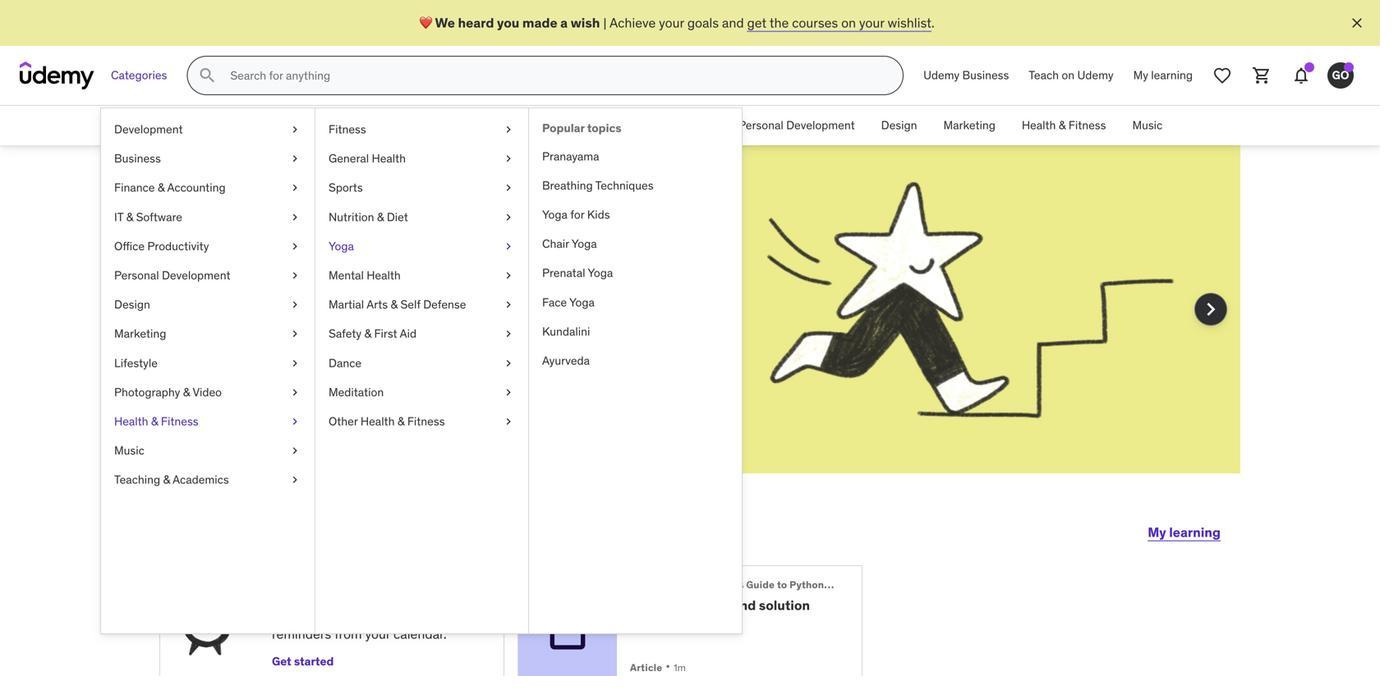 Task type: describe. For each thing, give the bounding box(es) containing it.
kids
[[587, 207, 610, 222]]

python
[[790, 579, 824, 592]]

productivity for health & fitness
[[651, 118, 712, 133]]

marketing for lifestyle
[[114, 327, 166, 341]]

notifications image
[[1291, 66, 1311, 85]]

pranayama
[[542, 149, 599, 164]]

xsmall image for mental health
[[502, 268, 515, 284]]

xsmall image for safety & first aid
[[502, 326, 515, 342]]

breathing techniques link
[[529, 171, 742, 200]]

sports
[[329, 180, 363, 195]]

lifestyle
[[114, 356, 158, 371]]

1 vertical spatial my learning
[[1148, 524, 1221, 541]]

& inside martial arts & self defense link
[[391, 297, 398, 312]]

martial arts & self defense link
[[315, 290, 528, 320]]

every day a little closer learning helps you reach your goals. keep learning and reap the rewards.
[[219, 217, 516, 342]]

safety & first aid link
[[315, 320, 528, 349]]

personal development for health & fitness
[[739, 118, 855, 133]]

the
[[630, 579, 648, 592]]

xsmall image for finance & accounting
[[288, 180, 302, 196]]

prenatal yoga link
[[529, 259, 742, 288]]

it for lifestyle
[[114, 210, 123, 225]]

to inside the 'schedule time to learn a little each day adds up. get reminders from your calendar.'
[[365, 583, 378, 600]]

& inside safety & first aid link
[[364, 327, 371, 341]]

popular topics
[[542, 121, 622, 136]]

wishlist image
[[1213, 66, 1232, 85]]

aid
[[400, 327, 417, 341]]

0 vertical spatial and
[[722, 14, 744, 31]]

diet
[[387, 210, 408, 225]]

& left popular at the top left
[[535, 118, 542, 133]]

fitness down teach on udemy link
[[1069, 118, 1106, 133]]

nutrition & diet link
[[315, 203, 528, 232]]

teaching & academics link
[[101, 466, 315, 495]]

music for the right 'music' link
[[1132, 118, 1163, 133]]

xsmall image for office productivity
[[288, 239, 302, 255]]

learning
[[219, 307, 270, 324]]

business link for lifestyle
[[101, 144, 315, 173]]

safety & first aid
[[329, 327, 417, 341]]

mental health
[[329, 268, 401, 283]]

software for health & fitness
[[545, 118, 591, 133]]

yoga inside the yoga for kids link
[[542, 207, 568, 222]]

photography & video
[[114, 385, 222, 400]]

teaching
[[114, 473, 160, 488]]

yoga element
[[528, 108, 742, 634]]

music for bottommost 'music' link
[[114, 444, 144, 458]]

fitness down meditation link
[[407, 414, 445, 429]]

xsmall image for photography & video
[[288, 385, 302, 401]]

photography & video link
[[101, 378, 315, 407]]

chair yoga link
[[529, 230, 742, 259]]

business inside udemy business link
[[962, 68, 1009, 83]]

goals
[[687, 14, 719, 31]]

udemy business
[[923, 68, 1009, 83]]

udemy business link
[[914, 56, 1019, 95]]

other health & fitness
[[329, 414, 445, 429]]

for
[[570, 207, 584, 222]]

0 vertical spatial my
[[1133, 68, 1148, 83]]

general health link
[[315, 144, 528, 173]]

marketing for health & fitness
[[944, 118, 996, 133]]

close image
[[1349, 15, 1365, 31]]

health for other health & fitness
[[361, 414, 395, 429]]

adds
[[368, 608, 396, 625]]

kundalini
[[542, 324, 590, 339]]

xsmall image for martial arts & self defense
[[502, 297, 515, 313]]

it & software for lifestyle
[[114, 210, 182, 225]]

xsmall image for development
[[288, 122, 302, 138]]

go
[[1332, 68, 1349, 83]]

and inside the every day a little closer learning helps you reach your goals. keep learning and reap the rewards.
[[219, 325, 240, 342]]

prenatal
[[542, 266, 585, 281]]

software for lifestyle
[[136, 210, 182, 225]]

let's
[[159, 513, 222, 547]]

learning inside the every day a little closer learning helps you reach your goals. keep learning and reap the rewards.
[[468, 307, 516, 324]]

chair
[[542, 237, 569, 251]]

dance
[[329, 356, 362, 371]]

design link for health & fitness
[[868, 106, 930, 145]]

xsmall image for marketing
[[288, 326, 302, 342]]

1 vertical spatial my learning link
[[1148, 513, 1221, 553]]

heard
[[458, 14, 494, 31]]

health down photography
[[114, 414, 148, 429]]

design for lifestyle
[[114, 297, 150, 312]]

general
[[329, 151, 369, 166]]

your inside the every day a little closer learning helps you reach your goals. keep learning and reap the rewards.
[[368, 307, 393, 324]]

health & fitness for the rightmost health & fitness link
[[1022, 118, 1106, 133]]

solution
[[759, 598, 810, 614]]

it & software for health & fitness
[[523, 118, 591, 133]]

dance link
[[315, 349, 528, 378]]

kundalini link
[[529, 317, 742, 347]]

0 vertical spatial a
[[560, 14, 568, 31]]

each
[[313, 608, 341, 625]]

learn
[[381, 583, 413, 600]]

meditation link
[[315, 378, 528, 407]]

finance
[[114, 180, 155, 195]]

1 vertical spatial music link
[[101, 437, 315, 466]]

ayurveda
[[542, 354, 590, 368]]

topics
[[587, 121, 622, 136]]

it & software link for health & fitness
[[510, 106, 604, 145]]

the inside the every day a little closer learning helps you reach your goals. keep learning and reap the rewards.
[[273, 325, 292, 342]]

xsmall image for general health
[[502, 151, 515, 167]]

& inside other health & fitness link
[[397, 414, 405, 429]]

fitness up the general
[[329, 122, 366, 137]]

made
[[522, 14, 557, 31]]

personal development link for lifestyle
[[101, 261, 315, 290]]

productivity for lifestyle
[[147, 239, 209, 254]]

let's start learning, gary
[[159, 513, 486, 547]]

mental health link
[[315, 261, 528, 290]]

martial
[[329, 297, 364, 312]]

office productivity link for lifestyle
[[101, 232, 315, 261]]

personal development link for health & fitness
[[726, 106, 868, 145]]

get the courses on your wishlist link
[[747, 14, 932, 31]]

breathing
[[542, 178, 593, 193]]

shopping cart with 0 items image
[[1252, 66, 1272, 85]]

business link for health & fitness
[[299, 106, 372, 145]]

finance & accounting
[[114, 180, 226, 195]]

arts
[[367, 297, 388, 312]]

keep learning link
[[434, 307, 516, 324]]

1 horizontal spatial you
[[497, 14, 519, 31]]

0 horizontal spatial health & fitness link
[[101, 407, 315, 437]]

helps
[[273, 307, 305, 324]]

meditation
[[329, 385, 384, 400]]

get inside button
[[272, 655, 291, 670]]

submit search image
[[197, 66, 217, 85]]

personal for lifestyle
[[114, 268, 159, 283]]

face
[[542, 295, 567, 310]]

from
[[334, 627, 362, 643]]

teach on udemy link
[[1019, 56, 1124, 95]]

office for health & fitness
[[618, 118, 648, 133]]

go link
[[1321, 56, 1360, 95]]

fitness down the photography & video
[[161, 414, 198, 429]]

little inside the 'schedule time to learn a little each day adds up. get reminders from your calendar.'
[[283, 608, 309, 625]]

2 vertical spatial learning
[[1169, 524, 1221, 541]]

face yoga link
[[529, 288, 742, 317]]

|
[[603, 14, 607, 31]]

photography
[[114, 385, 180, 400]]

schedule
[[272, 583, 331, 600]]

get started
[[272, 655, 334, 670]]

teach
[[1029, 68, 1059, 83]]

❤️   we heard you made a wish | achieve your goals and get the courses on your wishlist .
[[419, 14, 935, 31]]

a inside the every day a little closer learning helps you reach your goals. keep learning and reap the rewards.
[[388, 217, 407, 260]]

11. homework and solution link
[[630, 598, 836, 614]]

yoga for prenatal
[[588, 266, 613, 281]]

& inside 'finance & accounting' link
[[158, 180, 165, 195]]

reap
[[244, 325, 270, 342]]

your left wishlist on the top right of page
[[859, 14, 884, 31]]

start
[[227, 513, 290, 547]]

categories
[[111, 68, 167, 83]]



Task type: locate. For each thing, give the bounding box(es) containing it.
& right teaching
[[163, 473, 170, 488]]

it & software link
[[510, 106, 604, 145], [101, 203, 315, 232]]

schedule time to learn a little each day adds up. get reminders from your calendar.
[[272, 583, 447, 643]]

xsmall image inside the personal development "link"
[[288, 268, 302, 284]]

my learning
[[1133, 68, 1193, 83], [1148, 524, 1221, 541]]

xsmall image inside fitness link
[[502, 122, 515, 138]]

0 horizontal spatial it
[[114, 210, 123, 225]]

get up the calendar.
[[421, 608, 442, 625]]

xsmall image inside photography & video link
[[288, 385, 302, 401]]

1 horizontal spatial on
[[1062, 68, 1075, 83]]

office productivity for lifestyle
[[114, 239, 209, 254]]

1 horizontal spatial a
[[560, 14, 568, 31]]

courses
[[792, 14, 838, 31]]

Search for anything text field
[[227, 62, 883, 90]]

it & software link up the pranayama
[[510, 106, 604, 145]]

development
[[786, 118, 855, 133], [114, 122, 183, 137], [162, 268, 230, 283]]

little
[[413, 217, 494, 260], [283, 608, 309, 625]]

it & software down finance
[[114, 210, 182, 225]]

& down teach on udemy link
[[1059, 118, 1066, 133]]

0 vertical spatial design link
[[868, 106, 930, 145]]

0 vertical spatial learning
[[1151, 68, 1193, 83]]

office productivity link down 'finance & accounting' link
[[101, 232, 315, 261]]

to
[[777, 579, 787, 592], [365, 583, 378, 600]]

my
[[1133, 68, 1148, 83], [1148, 524, 1166, 541]]

guide
[[746, 579, 775, 592]]

0 horizontal spatial get
[[272, 655, 291, 670]]

finance & accounting link
[[101, 173, 315, 203]]

you up rewards.
[[308, 307, 329, 324]]

1 vertical spatial personal development
[[114, 268, 230, 283]]

other health & fitness link
[[315, 407, 528, 437]]

xsmall image inside 'music' link
[[288, 443, 302, 459]]

0 vertical spatial productivity
[[651, 118, 712, 133]]

xsmall image for fitness
[[502, 122, 515, 138]]

0 vertical spatial marketing link
[[930, 106, 1009, 145]]

0 vertical spatial health & fitness
[[1022, 118, 1106, 133]]

0 vertical spatial design
[[881, 118, 917, 133]]

& right finance
[[158, 180, 165, 195]]

you left made
[[497, 14, 519, 31]]

lifestyle link
[[101, 349, 315, 378]]

1 horizontal spatial marketing link
[[930, 106, 1009, 145]]

office productivity link for health & fitness
[[604, 106, 726, 145]]

achieve
[[610, 14, 656, 31]]

office up pranayama link
[[618, 118, 648, 133]]

0 vertical spatial it & software link
[[510, 106, 604, 145]]

the down the helps
[[273, 325, 292, 342]]

0 vertical spatial office
[[618, 118, 648, 133]]

health & fitness down photography
[[114, 414, 198, 429]]

it & software
[[523, 118, 591, 133], [114, 210, 182, 225]]

first
[[374, 327, 397, 341]]

0 horizontal spatial marketing
[[114, 327, 166, 341]]

2 horizontal spatial business
[[962, 68, 1009, 83]]

your up first
[[368, 307, 393, 324]]

1 horizontal spatial udemy
[[1077, 68, 1114, 83]]

carousel element
[[140, 145, 1241, 513]]

teaching & academics
[[114, 473, 229, 488]]

1 vertical spatial a
[[388, 217, 407, 260]]

xsmall image for teaching & academics
[[288, 472, 302, 489]]

get started button
[[272, 651, 334, 674]]

it down finance
[[114, 210, 123, 225]]

0 vertical spatial on
[[841, 14, 856, 31]]

1 vertical spatial my
[[1148, 524, 1166, 541]]

goals.
[[397, 307, 431, 324]]

design for health & fitness
[[881, 118, 917, 133]]

you inside the every day a little closer learning helps you reach your goals. keep learning and reap the rewards.
[[308, 307, 329, 324]]

& left the video
[[183, 385, 190, 400]]

1 horizontal spatial health & fitness
[[1022, 118, 1106, 133]]

1 vertical spatial day
[[344, 608, 365, 625]]

0 vertical spatial you
[[497, 14, 519, 31]]

1 vertical spatial and
[[219, 325, 240, 342]]

health right the general
[[372, 151, 406, 166]]

ultimate
[[650, 579, 692, 592]]

1 horizontal spatial get
[[421, 608, 442, 625]]

& inside photography & video link
[[183, 385, 190, 400]]

business link up accounting in the top left of the page
[[101, 144, 315, 173]]

we
[[435, 14, 455, 31]]

& down finance
[[126, 210, 133, 225]]

personal for health & fitness
[[739, 118, 784, 133]]

nutrition
[[329, 210, 374, 225]]

your down adds
[[365, 627, 390, 643]]

on right courses on the right top of page
[[841, 14, 856, 31]]

xsmall image inside nutrition & diet link
[[502, 209, 515, 225]]

2 udemy from the left
[[1077, 68, 1114, 83]]

day inside the every day a little closer learning helps you reach your goals. keep learning and reap the rewards.
[[322, 217, 381, 260]]

xsmall image inside 'finance & accounting' link
[[288, 180, 302, 196]]

1 horizontal spatial office productivity link
[[604, 106, 726, 145]]

1 vertical spatial business
[[312, 118, 359, 133]]

1 horizontal spatial business
[[312, 118, 359, 133]]

xsmall image inside office productivity link
[[288, 239, 302, 255]]

business for health & fitness
[[312, 118, 359, 133]]

0 horizontal spatial personal
[[114, 268, 159, 283]]

yoga inside the yoga link
[[329, 239, 354, 254]]

0 horizontal spatial music
[[114, 444, 144, 458]]

1 horizontal spatial personal
[[739, 118, 784, 133]]

personal
[[739, 118, 784, 133], [114, 268, 159, 283]]

design link for lifestyle
[[101, 290, 315, 320]]

nutrition & diet
[[329, 210, 408, 225]]

.
[[932, 14, 935, 31]]

development for lifestyle
[[162, 268, 230, 283]]

you
[[497, 14, 519, 31], [308, 307, 329, 324]]

0 vertical spatial business
[[962, 68, 1009, 83]]

1 vertical spatial design
[[114, 297, 150, 312]]

health & fitness link down teach on udemy link
[[1009, 106, 1119, 145]]

xsmall image inside meditation link
[[502, 385, 515, 401]]

1 horizontal spatial marketing
[[944, 118, 996, 133]]

programming
[[827, 579, 893, 592]]

0 vertical spatial office productivity
[[618, 118, 712, 133]]

office productivity for health & fitness
[[618, 118, 712, 133]]

1 horizontal spatial little
[[413, 217, 494, 260]]

xsmall image inside dance link
[[502, 356, 515, 372]]

yoga for face
[[569, 295, 595, 310]]

martial arts & self defense
[[329, 297, 466, 312]]

get
[[747, 14, 767, 31]]

self
[[400, 297, 420, 312]]

1 vertical spatial marketing
[[114, 327, 166, 341]]

started
[[294, 655, 334, 670]]

0 vertical spatial get
[[421, 608, 442, 625]]

udemy right teach
[[1077, 68, 1114, 83]]

get left started
[[272, 655, 291, 670]]

xsmall image for sports
[[502, 180, 515, 196]]

office down finance
[[114, 239, 145, 254]]

&
[[535, 118, 542, 133], [1059, 118, 1066, 133], [158, 180, 165, 195], [126, 210, 133, 225], [377, 210, 384, 225], [391, 297, 398, 312], [364, 327, 371, 341], [183, 385, 190, 400], [151, 414, 158, 429], [397, 414, 405, 429], [163, 473, 170, 488]]

a
[[560, 14, 568, 31], [388, 217, 407, 260]]

& inside nutrition & diet link
[[377, 210, 384, 225]]

health inside mental health link
[[367, 268, 401, 283]]

xsmall image inside it & software link
[[288, 209, 302, 225]]

0 vertical spatial personal development link
[[726, 106, 868, 145]]

article
[[630, 662, 662, 675]]

1 horizontal spatial to
[[777, 579, 787, 592]]

marketing up lifestyle
[[114, 327, 166, 341]]

1 vertical spatial marketing link
[[101, 320, 315, 349]]

0 vertical spatial music
[[1132, 118, 1163, 133]]

1 vertical spatial office productivity
[[114, 239, 209, 254]]

health inside general health link
[[372, 151, 406, 166]]

little inside the every day a little closer learning helps you reach your goals. keep learning and reap the rewards.
[[413, 217, 494, 260]]

mental
[[329, 268, 364, 283]]

0 horizontal spatial to
[[365, 583, 378, 600]]

1 udemy from the left
[[923, 68, 960, 83]]

a left wish
[[560, 14, 568, 31]]

1 vertical spatial personal
[[114, 268, 159, 283]]

1 horizontal spatial design
[[881, 118, 917, 133]]

1 horizontal spatial music
[[1132, 118, 1163, 133]]

business for lifestyle
[[114, 151, 161, 166]]

udemy inside udemy business link
[[923, 68, 960, 83]]

academics
[[173, 473, 229, 488]]

productivity up pranayama link
[[651, 118, 712, 133]]

udemy inside teach on udemy link
[[1077, 68, 1114, 83]]

xsmall image for music
[[288, 443, 302, 459]]

face yoga
[[542, 295, 595, 310]]

and left get
[[722, 14, 744, 31]]

health down teach
[[1022, 118, 1056, 133]]

and inside the ultimate beginners guide to python programming 11. homework and solution
[[733, 598, 756, 614]]

0 vertical spatial it & software
[[523, 118, 591, 133]]

software
[[545, 118, 591, 133], [136, 210, 182, 225]]

wish
[[571, 14, 600, 31]]

xsmall image inside other health & fitness link
[[502, 414, 515, 430]]

2 vertical spatial business
[[114, 151, 161, 166]]

productivity down finance & accounting
[[147, 239, 209, 254]]

xsmall image for nutrition & diet
[[502, 209, 515, 225]]

office productivity link
[[604, 106, 726, 145], [101, 232, 315, 261]]

1 vertical spatial it & software
[[114, 210, 182, 225]]

0 vertical spatial it
[[523, 118, 532, 133]]

xsmall image for lifestyle
[[288, 356, 302, 372]]

health inside other health & fitness link
[[361, 414, 395, 429]]

fitness
[[1069, 118, 1106, 133], [329, 122, 366, 137], [161, 414, 198, 429], [407, 414, 445, 429]]

productivity
[[651, 118, 712, 133], [147, 239, 209, 254]]

personal development for lifestyle
[[114, 268, 230, 283]]

0 horizontal spatial office
[[114, 239, 145, 254]]

to up "solution"
[[777, 579, 787, 592]]

udemy image
[[20, 62, 94, 90]]

xsmall image inside lifestyle link
[[288, 356, 302, 372]]

1m
[[674, 662, 686, 675]]

xsmall image inside teaching & academics link
[[288, 472, 302, 489]]

it & software link for lifestyle
[[101, 203, 315, 232]]

udemy down .
[[923, 68, 960, 83]]

0 horizontal spatial udemy
[[923, 68, 960, 83]]

1 horizontal spatial it & software link
[[510, 106, 604, 145]]

0 horizontal spatial productivity
[[147, 239, 209, 254]]

your inside the 'schedule time to learn a little each day adds up. get reminders from your calendar.'
[[365, 627, 390, 643]]

and
[[722, 14, 744, 31], [219, 325, 240, 342], [733, 598, 756, 614]]

xsmall image for health & fitness
[[288, 414, 302, 430]]

yoga right chair
[[572, 237, 597, 251]]

closer
[[219, 258, 319, 301]]

the
[[770, 14, 789, 31], [273, 325, 292, 342]]

xsmall image inside safety & first aid link
[[502, 326, 515, 342]]

yoga inside face yoga link
[[569, 295, 595, 310]]

1 vertical spatial design link
[[101, 290, 315, 320]]

to right time
[[365, 583, 378, 600]]

office for lifestyle
[[114, 239, 145, 254]]

calendar.
[[394, 627, 447, 643]]

prenatal yoga
[[542, 266, 613, 281]]

1 horizontal spatial it
[[523, 118, 532, 133]]

1 horizontal spatial health & fitness link
[[1009, 106, 1119, 145]]

& inside teaching & academics link
[[163, 473, 170, 488]]

pranayama link
[[529, 142, 742, 171]]

reminders
[[272, 627, 331, 643]]

fitness link
[[315, 115, 528, 144]]

1 vertical spatial music
[[114, 444, 144, 458]]

marketing link for lifestyle
[[101, 320, 315, 349]]

health & fitness down teach on udemy link
[[1022, 118, 1106, 133]]

and down the "guide"
[[733, 598, 756, 614]]

yoga for kids link
[[529, 200, 742, 230]]

yoga inside prenatal yoga link
[[588, 266, 613, 281]]

rewards.
[[295, 325, 345, 342]]

marketing
[[944, 118, 996, 133], [114, 327, 166, 341]]

it & software up the pranayama
[[523, 118, 591, 133]]

1 unread notification image
[[1305, 62, 1314, 72]]

0 horizontal spatial a
[[388, 217, 407, 260]]

business left teach
[[962, 68, 1009, 83]]

day up mental
[[322, 217, 381, 260]]

0 vertical spatial personal
[[739, 118, 784, 133]]

1 horizontal spatial music link
[[1119, 106, 1176, 145]]

0 horizontal spatial on
[[841, 14, 856, 31]]

xsmall image for design
[[288, 297, 302, 313]]

1 vertical spatial the
[[273, 325, 292, 342]]

to inside the ultimate beginners guide to python programming 11. homework and solution
[[777, 579, 787, 592]]

0 vertical spatial my learning
[[1133, 68, 1193, 83]]

health
[[1022, 118, 1056, 133], [372, 151, 406, 166], [367, 268, 401, 283], [114, 414, 148, 429], [361, 414, 395, 429]]

marketing link
[[930, 106, 1009, 145], [101, 320, 315, 349]]

1 vertical spatial personal development link
[[101, 261, 315, 290]]

xsmall image inside "sports" link
[[502, 180, 515, 196]]

1 vertical spatial office productivity link
[[101, 232, 315, 261]]

xsmall image inside health & fitness link
[[288, 414, 302, 430]]

xsmall image inside 'business' link
[[288, 151, 302, 167]]

on right teach
[[1062, 68, 1075, 83]]

yoga left for
[[542, 207, 568, 222]]

up.
[[400, 608, 418, 625]]

health for mental health
[[367, 268, 401, 283]]

it for health & fitness
[[523, 118, 532, 133]]

xsmall image inside the yoga link
[[502, 239, 515, 255]]

0 vertical spatial day
[[322, 217, 381, 260]]

next image
[[1198, 297, 1224, 323]]

0 horizontal spatial you
[[308, 307, 329, 324]]

yoga for kids
[[542, 207, 610, 222]]

business
[[962, 68, 1009, 83], [312, 118, 359, 133], [114, 151, 161, 166]]

0 vertical spatial office productivity link
[[604, 106, 726, 145]]

0 horizontal spatial office productivity link
[[101, 232, 315, 261]]

1 vertical spatial office
[[114, 239, 145, 254]]

yoga inside chair yoga link
[[572, 237, 597, 251]]

little up "reminders"
[[283, 608, 309, 625]]

marketing link for health & fitness
[[930, 106, 1009, 145]]

0 horizontal spatial the
[[273, 325, 292, 342]]

day inside the 'schedule time to learn a little each day adds up. get reminders from your calendar.'
[[344, 608, 365, 625]]

1 horizontal spatial it & software
[[523, 118, 591, 133]]

xsmall image for dance
[[502, 356, 515, 372]]

video
[[193, 385, 222, 400]]

0 vertical spatial my learning link
[[1124, 56, 1203, 95]]

office productivity down finance & accounting
[[114, 239, 209, 254]]

0 horizontal spatial it & software
[[114, 210, 182, 225]]

reach
[[332, 307, 365, 324]]

1 horizontal spatial software
[[545, 118, 591, 133]]

your left the goals
[[659, 14, 684, 31]]

1 vertical spatial you
[[308, 307, 329, 324]]

learning,
[[296, 513, 415, 547]]

xsmall image inside mental health link
[[502, 268, 515, 284]]

xsmall image for it & software
[[288, 209, 302, 225]]

it left popular at the top left
[[523, 118, 532, 133]]

1 horizontal spatial personal development link
[[726, 106, 868, 145]]

1 vertical spatial health & fitness link
[[101, 407, 315, 437]]

xsmall image inside marketing link
[[288, 326, 302, 342]]

you have alerts image
[[1344, 62, 1354, 72]]

yoga
[[542, 207, 568, 222], [572, 237, 597, 251], [329, 239, 354, 254], [588, 266, 613, 281], [569, 295, 595, 310]]

yoga for chair
[[572, 237, 597, 251]]

0 vertical spatial music link
[[1119, 106, 1176, 145]]

1 horizontal spatial personal development
[[739, 118, 855, 133]]

xsmall image for business
[[288, 151, 302, 167]]

0 vertical spatial software
[[545, 118, 591, 133]]

categories button
[[101, 56, 177, 95]]

get inside the 'schedule time to learn a little each day adds up. get reminders from your calendar.'
[[421, 608, 442, 625]]

little up mental health link
[[413, 217, 494, 260]]

popular
[[542, 121, 585, 136]]

marketing link down udemy business link
[[930, 106, 1009, 145]]

a up mental health link
[[388, 217, 407, 260]]

techniques
[[595, 178, 654, 193]]

the ultimate beginners guide to python programming 11. homework and solution
[[630, 579, 893, 614]]

& left self
[[391, 297, 398, 312]]

software up the pranayama
[[545, 118, 591, 133]]

health for general health
[[372, 151, 406, 166]]

& down meditation link
[[397, 414, 405, 429]]

11.
[[630, 598, 646, 614]]

business up finance
[[114, 151, 161, 166]]

xsmall image
[[288, 122, 302, 138], [502, 122, 515, 138], [502, 209, 515, 225], [502, 239, 515, 255], [288, 268, 302, 284], [502, 268, 515, 284], [288, 326, 302, 342], [288, 356, 302, 372], [502, 356, 515, 372], [288, 414, 302, 430], [502, 414, 515, 430], [288, 443, 302, 459]]

day up from
[[344, 608, 365, 625]]

health & fitness for the left health & fitness link
[[114, 414, 198, 429]]

xsmall image for other health & fitness
[[502, 414, 515, 430]]

marketing down udemy business link
[[944, 118, 996, 133]]

0 horizontal spatial business
[[114, 151, 161, 166]]

the right get
[[770, 14, 789, 31]]

xsmall image inside "development" link
[[288, 122, 302, 138]]

0 vertical spatial personal development
[[739, 118, 855, 133]]

xsmall image for meditation
[[502, 385, 515, 401]]

1 horizontal spatial productivity
[[651, 118, 712, 133]]

0 horizontal spatial it & software link
[[101, 203, 315, 232]]

and down learning
[[219, 325, 240, 342]]

business link up the general
[[299, 106, 372, 145]]

health right other
[[361, 414, 395, 429]]

0 horizontal spatial marketing link
[[101, 320, 315, 349]]

0 vertical spatial the
[[770, 14, 789, 31]]

it & software link down accounting in the top left of the page
[[101, 203, 315, 232]]

& down photography
[[151, 414, 158, 429]]

0 horizontal spatial music link
[[101, 437, 315, 466]]

software down finance & accounting
[[136, 210, 182, 225]]

homework
[[649, 598, 730, 614]]

health & fitness link
[[1009, 106, 1119, 145], [101, 407, 315, 437]]

day
[[322, 217, 381, 260], [344, 608, 365, 625]]

yoga up mental
[[329, 239, 354, 254]]

yoga right 'prenatal'
[[588, 266, 613, 281]]

article • 1m
[[630, 659, 686, 676]]

xsmall image
[[288, 151, 302, 167], [502, 151, 515, 167], [288, 180, 302, 196], [502, 180, 515, 196], [288, 209, 302, 225], [288, 239, 302, 255], [288, 297, 302, 313], [502, 297, 515, 313], [502, 326, 515, 342], [288, 385, 302, 401], [502, 385, 515, 401], [288, 472, 302, 489]]

business up the general
[[312, 118, 359, 133]]

office productivity link up 'breathing techniques' link
[[604, 106, 726, 145]]

1 horizontal spatial office
[[618, 118, 648, 133]]

office productivity up pranayama link
[[618, 118, 712, 133]]

yoga right 'face'
[[569, 295, 595, 310]]

every
[[219, 217, 315, 260]]

0 vertical spatial health & fitness link
[[1009, 106, 1119, 145]]

xsmall image inside general health link
[[502, 151, 515, 167]]

ayurveda link
[[529, 347, 742, 376]]

xsmall image inside martial arts & self defense link
[[502, 297, 515, 313]]

2 vertical spatial and
[[733, 598, 756, 614]]

development for health & fitness
[[786, 118, 855, 133]]

0 vertical spatial little
[[413, 217, 494, 260]]

marketing link up the video
[[101, 320, 315, 349]]

health up arts
[[367, 268, 401, 283]]

xsmall image for personal development
[[288, 268, 302, 284]]

& left first
[[364, 327, 371, 341]]

xsmall image for yoga
[[502, 239, 515, 255]]

your
[[659, 14, 684, 31], [859, 14, 884, 31], [368, 307, 393, 324], [365, 627, 390, 643]]

1 vertical spatial health & fitness
[[114, 414, 198, 429]]

& left the diet
[[377, 210, 384, 225]]

health & fitness link down the video
[[101, 407, 315, 437]]



Task type: vqa. For each thing, say whether or not it's contained in the screenshot.
the rightmost Web Development
no



